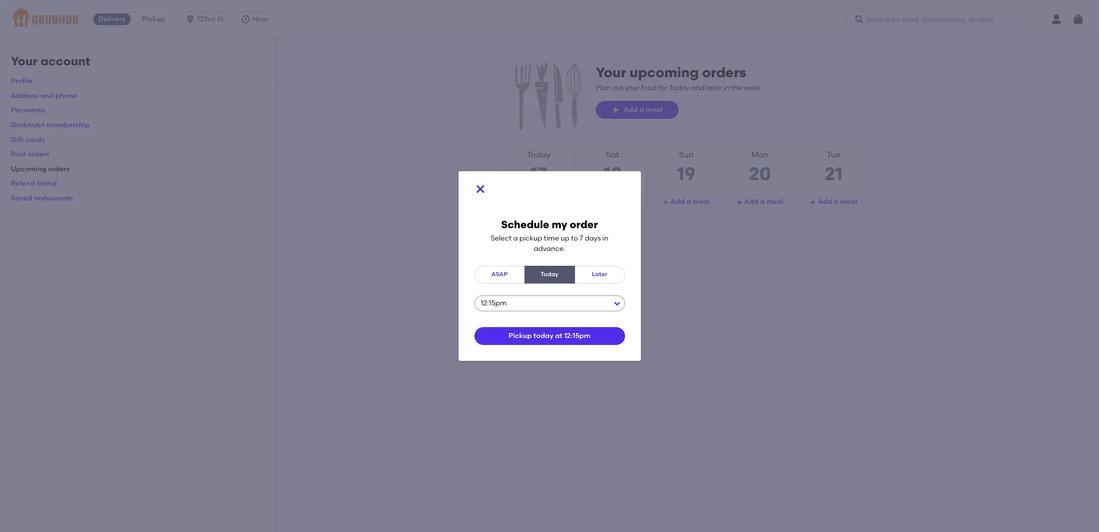 Task type: locate. For each thing, give the bounding box(es) containing it.
svg image inside main navigation navigation
[[855, 14, 864, 24]]

food
[[642, 84, 657, 92]]

in
[[724, 84, 730, 92], [603, 235, 609, 243]]

1 vertical spatial orders
[[28, 150, 49, 159]]

today inside "button"
[[541, 271, 559, 278]]

123rd st button
[[179, 11, 234, 27]]

add a meal button down your
[[596, 101, 679, 119]]

meal down 19 at the right top of page
[[693, 198, 710, 206]]

now button
[[234, 11, 279, 27]]

a down 20
[[760, 198, 765, 206]]

orders inside your upcoming orders plan out your food for today and later in the week
[[702, 64, 747, 81]]

today
[[534, 332, 554, 340]]

2 vertical spatial today
[[541, 271, 559, 278]]

mon 20
[[749, 150, 771, 185]]

plan
[[596, 84, 611, 92]]

today inside your upcoming orders plan out your food for today and later in the week
[[669, 84, 690, 92]]

cards
[[25, 136, 45, 144]]

1 vertical spatial svg image
[[612, 106, 620, 114]]

tue
[[827, 150, 841, 160]]

today for today 17
[[527, 150, 551, 160]]

for
[[659, 84, 668, 92]]

17
[[530, 163, 548, 185]]

pickup right delivery button on the top left of page
[[142, 15, 165, 23]]

today down advance.
[[541, 271, 559, 278]]

21
[[825, 163, 843, 185]]

upcoming
[[630, 64, 699, 81]]

svg image
[[1073, 13, 1085, 25], [185, 14, 195, 24], [241, 14, 251, 24], [474, 183, 486, 195], [663, 200, 669, 206], [810, 200, 816, 206]]

meal down 20
[[767, 198, 784, 206]]

friend
[[37, 180, 57, 188]]

orders
[[702, 64, 747, 81], [28, 150, 49, 159], [48, 165, 70, 173]]

a for add a meal button for 21
[[834, 198, 839, 206]]

today for today
[[541, 271, 559, 278]]

out
[[612, 84, 624, 92]]

add down 19 at the right top of page
[[671, 198, 685, 206]]

2 vertical spatial orders
[[48, 165, 70, 173]]

in right days
[[603, 235, 609, 243]]

to
[[571, 235, 578, 243]]

add a meal button down 19 at the right top of page
[[653, 193, 720, 211]]

today
[[669, 84, 690, 92], [527, 150, 551, 160], [541, 271, 559, 278]]

add a meal button for 20
[[726, 193, 794, 211]]

add down 20
[[744, 198, 759, 206]]

today up "17"
[[527, 150, 551, 160]]

add for 20
[[744, 198, 759, 206]]

add a meal button
[[596, 101, 679, 119], [653, 193, 720, 211], [726, 193, 794, 211], [800, 193, 868, 211]]

add for 19
[[671, 198, 685, 206]]

grubhub+ membership link
[[11, 121, 90, 129]]

0 vertical spatial in
[[724, 84, 730, 92]]

a right the select
[[513, 235, 518, 243]]

sun
[[679, 150, 694, 160]]

in left the
[[724, 84, 730, 92]]

the
[[731, 84, 742, 92]]

1 horizontal spatial pickup
[[509, 332, 532, 340]]

later button
[[574, 266, 625, 284]]

in inside your upcoming orders plan out your food for today and later in the week
[[724, 84, 730, 92]]

add a meal button for 19
[[653, 193, 720, 211]]

meal down 21
[[840, 198, 857, 206]]

2 vertical spatial svg image
[[737, 200, 742, 206]]

restaurants
[[34, 194, 73, 203]]

asap
[[491, 271, 508, 278]]

past orders link
[[11, 150, 49, 159]]

0 vertical spatial pickup
[[142, 15, 165, 23]]

your for upcoming
[[596, 64, 627, 81]]

1 horizontal spatial svg image
[[737, 200, 742, 206]]

1 horizontal spatial and
[[691, 84, 705, 92]]

refer a friend
[[11, 180, 57, 188]]

svg image
[[855, 14, 864, 24], [612, 106, 620, 114], [737, 200, 742, 206]]

advance.
[[534, 245, 565, 253]]

main navigation navigation
[[0, 0, 1099, 39]]

your up out
[[596, 64, 627, 81]]

meal for 21
[[840, 198, 857, 206]]

pickup inside pickup today at 12:15pm button
[[509, 332, 532, 340]]

add a meal button down 21
[[800, 193, 868, 211]]

a down 19 at the right top of page
[[687, 198, 691, 206]]

saved restaurants
[[11, 194, 73, 203]]

gift
[[11, 136, 24, 144]]

your up profile
[[11, 54, 38, 68]]

in inside schedule my order select a pickup time up to 7 days in advance.
[[603, 235, 609, 243]]

0 vertical spatial orders
[[702, 64, 747, 81]]

pickup button
[[133, 11, 174, 27]]

1 vertical spatial today
[[527, 150, 551, 160]]

payments
[[11, 106, 45, 115]]

your upcoming orders plan out your food for today and later in the week
[[596, 64, 761, 92]]

a down food
[[640, 105, 644, 114]]

1 horizontal spatial in
[[724, 84, 730, 92]]

now
[[253, 15, 268, 23]]

sat 18
[[603, 150, 622, 185]]

add a meal down food
[[624, 105, 663, 114]]

and left later
[[691, 84, 705, 92]]

and left phone
[[40, 92, 54, 100]]

order
[[570, 219, 598, 231]]

saved
[[11, 194, 32, 203]]

address and phone link
[[11, 92, 77, 100]]

add a meal down 19 at the right top of page
[[671, 198, 710, 206]]

time
[[544, 235, 559, 243]]

0 vertical spatial today
[[669, 84, 690, 92]]

0 horizontal spatial pickup
[[142, 15, 165, 23]]

1 vertical spatial pickup
[[509, 332, 532, 340]]

your inside your upcoming orders plan out your food for today and later in the week
[[596, 64, 627, 81]]

add for 21
[[818, 198, 832, 206]]

add down 21
[[818, 198, 832, 206]]

add a meal down 21
[[818, 198, 857, 206]]

a
[[640, 105, 644, 114], [31, 180, 35, 188], [687, 198, 691, 206], [760, 198, 765, 206], [834, 198, 839, 206], [513, 235, 518, 243]]

1 horizontal spatial your
[[596, 64, 627, 81]]

add a meal button down 20
[[726, 193, 794, 211]]

19
[[677, 163, 696, 185]]

orders up upcoming orders on the top of page
[[28, 150, 49, 159]]

0 horizontal spatial in
[[603, 235, 609, 243]]

0 horizontal spatial and
[[40, 92, 54, 100]]

0 horizontal spatial your
[[11, 54, 38, 68]]

refer a friend link
[[11, 180, 57, 188]]

later
[[592, 271, 607, 278]]

pickup today at 12:15pm button
[[474, 327, 625, 345]]

and
[[691, 84, 705, 92], [40, 92, 54, 100]]

add a meal
[[624, 105, 663, 114], [671, 198, 710, 206], [744, 198, 784, 206], [818, 198, 857, 206]]

orders up friend
[[48, 165, 70, 173]]

0 vertical spatial svg image
[[855, 14, 864, 24]]

orders up later
[[702, 64, 747, 81]]

pickup today at 12:15pm
[[509, 332, 591, 340]]

your
[[11, 54, 38, 68], [596, 64, 627, 81]]

2 horizontal spatial svg image
[[855, 14, 864, 24]]

0 horizontal spatial svg image
[[612, 106, 620, 114]]

pickup
[[142, 15, 165, 23], [509, 332, 532, 340]]

meal
[[646, 105, 663, 114], [693, 198, 710, 206], [767, 198, 784, 206], [840, 198, 857, 206]]

past
[[11, 150, 26, 159]]

a inside schedule my order select a pickup time up to 7 days in advance.
[[513, 235, 518, 243]]

grubhub+ membership
[[11, 121, 90, 129]]

add a meal down 20
[[744, 198, 784, 206]]

pickup inside pickup button
[[142, 15, 165, 23]]

pickup left today
[[509, 332, 532, 340]]

saved restaurants link
[[11, 194, 73, 203]]

up
[[561, 235, 570, 243]]

profile
[[11, 77, 33, 85]]

1 vertical spatial in
[[603, 235, 609, 243]]

today right the for
[[669, 84, 690, 92]]

phone
[[55, 92, 77, 100]]

123rd
[[197, 15, 215, 23]]

week
[[744, 84, 761, 92]]

a down 21
[[834, 198, 839, 206]]

add
[[624, 105, 638, 114], [671, 198, 685, 206], [744, 198, 759, 206], [818, 198, 832, 206]]

address
[[11, 92, 39, 100]]



Task type: describe. For each thing, give the bounding box(es) containing it.
upcoming orders
[[11, 165, 70, 173]]

days
[[585, 235, 601, 243]]

svg image for 20's add a meal button
[[737, 200, 742, 206]]

refer
[[11, 180, 29, 188]]

add a meal button for 21
[[800, 193, 868, 211]]

upcoming
[[11, 165, 46, 173]]

at
[[555, 332, 563, 340]]

schedule my order select a pickup time up to 7 days in advance.
[[491, 219, 609, 253]]

today button
[[524, 266, 575, 284]]

account
[[40, 54, 90, 68]]

asap button
[[474, 266, 525, 284]]

sat
[[606, 150, 619, 160]]

svg image for add a meal button underneath your
[[612, 106, 620, 114]]

add a meal for 21
[[818, 198, 857, 206]]

mon
[[752, 150, 769, 160]]

meal for 20
[[767, 198, 784, 206]]

your account
[[11, 54, 90, 68]]

7
[[580, 235, 583, 243]]

add a meal for 19
[[671, 198, 710, 206]]

my
[[552, 219, 567, 231]]

and inside your upcoming orders plan out your food for today and later in the week
[[691, 84, 705, 92]]

20
[[749, 163, 771, 185]]

your for account
[[11, 54, 38, 68]]

membership
[[47, 121, 90, 129]]

svg image inside 123rd st 'button'
[[185, 14, 195, 24]]

a for add a meal button for 19
[[687, 198, 691, 206]]

pickup
[[520, 235, 542, 243]]

upcoming orders link
[[11, 165, 70, 173]]

orders for past orders
[[28, 150, 49, 159]]

profile link
[[11, 77, 33, 85]]

past orders
[[11, 150, 49, 159]]

orders for upcoming orders
[[48, 165, 70, 173]]

delivery
[[98, 15, 126, 23]]

pickup for pickup
[[142, 15, 165, 23]]

svg image inside now button
[[241, 14, 251, 24]]

delivery button
[[91, 11, 133, 27]]

address and phone
[[11, 92, 77, 100]]

sun 19
[[677, 150, 696, 185]]

123rd st
[[197, 15, 224, 23]]

later
[[706, 84, 722, 92]]

st
[[217, 15, 224, 23]]

a for 20's add a meal button
[[760, 198, 765, 206]]

18
[[603, 163, 622, 185]]

your
[[625, 84, 640, 92]]

select
[[491, 235, 512, 243]]

grubhub+
[[11, 121, 45, 129]]

tue 21
[[825, 150, 843, 185]]

gift cards
[[11, 136, 45, 144]]

in for your upcoming orders
[[724, 84, 730, 92]]

meal for 19
[[693, 198, 710, 206]]

today 17
[[527, 150, 551, 185]]

schedule
[[501, 219, 549, 231]]

add a meal for 20
[[744, 198, 784, 206]]

gift cards link
[[11, 136, 45, 144]]

meal down food
[[646, 105, 663, 114]]

add down your
[[624, 105, 638, 114]]

12:15pm
[[564, 332, 591, 340]]

pickup for pickup today at 12:15pm
[[509, 332, 532, 340]]

payments link
[[11, 106, 45, 115]]

a right refer at top left
[[31, 180, 35, 188]]

in for schedule my order
[[603, 235, 609, 243]]

a for add a meal button underneath your
[[640, 105, 644, 114]]



Task type: vqa. For each thing, say whether or not it's contained in the screenshot.
MEMBERSHIP
yes



